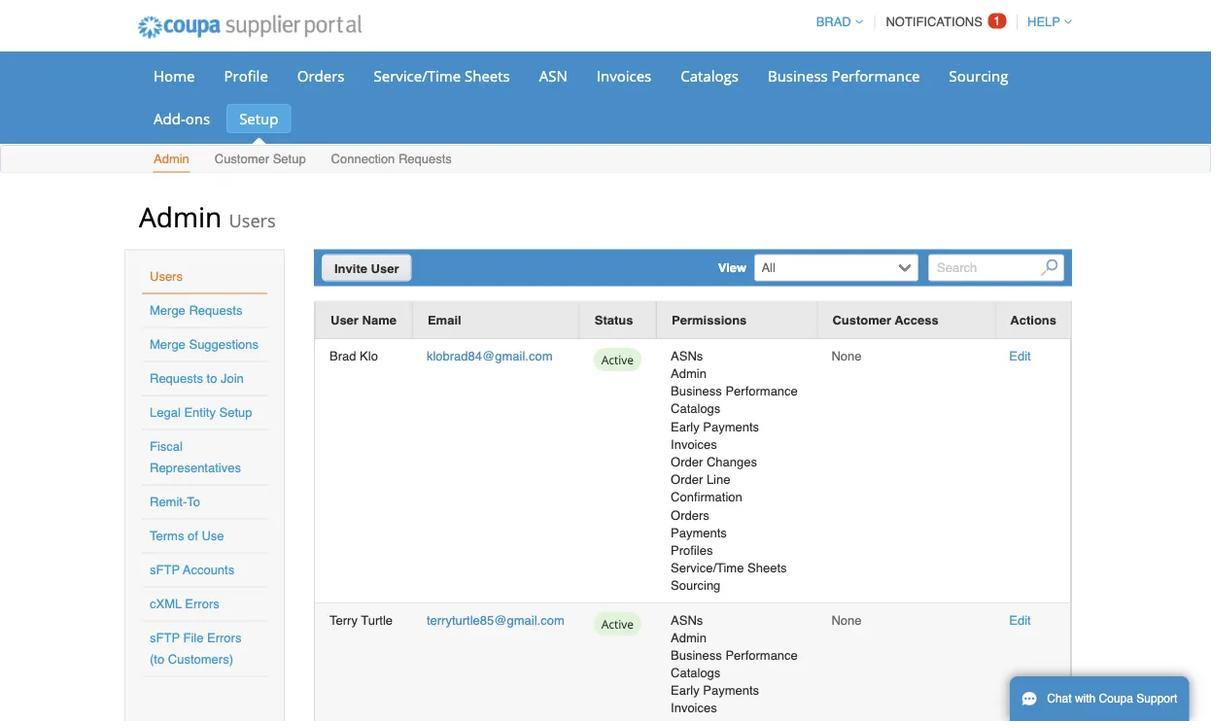 Task type: locate. For each thing, give the bounding box(es) containing it.
1 asns from the top
[[671, 348, 703, 363]]

early inside asns admin business performance catalogs early payments invoices
[[671, 683, 699, 698]]

0 horizontal spatial customer
[[215, 152, 269, 166]]

1 vertical spatial catalogs
[[671, 402, 721, 416]]

users inside admin users
[[229, 208, 276, 232]]

1 edit from the top
[[1009, 348, 1031, 363]]

2 sftp from the top
[[150, 631, 180, 645]]

catalogs link
[[668, 61, 751, 90]]

1 horizontal spatial service/time
[[671, 561, 744, 575]]

Search text field
[[928, 254, 1064, 281]]

permissions
[[672, 313, 747, 328]]

0 vertical spatial errors
[[185, 597, 219, 611]]

suggestions
[[189, 337, 259, 352]]

errors right file
[[207, 631, 241, 645]]

1 active from the top
[[601, 351, 634, 367]]

requests right "connection"
[[398, 152, 452, 166]]

service/time down 'profiles'
[[671, 561, 744, 575]]

0 horizontal spatial service/time
[[374, 66, 461, 86]]

merge down merge requests "link"
[[150, 337, 185, 352]]

1 vertical spatial sourcing
[[671, 578, 721, 593]]

brad up business performance
[[816, 15, 851, 29]]

1 vertical spatial asns
[[671, 613, 703, 627]]

fiscal representatives
[[150, 439, 241, 475]]

active for klobrad84@gmail.com
[[601, 351, 634, 367]]

sftp up cxml at the left bottom of page
[[150, 563, 180, 577]]

asns admin business performance catalogs early payments invoices order changes order line confirmation orders payments profiles service/time sheets sourcing
[[671, 348, 798, 593]]

0 vertical spatial catalogs
[[681, 66, 739, 86]]

business inside asns admin business performance catalogs early payments invoices
[[671, 648, 722, 663]]

edit link for order changes
[[1009, 348, 1031, 363]]

admin down add-
[[154, 152, 189, 166]]

representatives
[[150, 461, 241, 475]]

edit for asns admin business performance catalogs early payments invoices
[[1009, 613, 1031, 627]]

invoices inside asns admin business performance catalogs early payments invoices order changes order line confirmation orders payments profiles service/time sheets sourcing
[[671, 437, 717, 451]]

0 vertical spatial order
[[671, 455, 703, 469]]

business for asns admin business performance catalogs early payments invoices order changes order line confirmation orders payments profiles service/time sheets sourcing
[[671, 384, 722, 398]]

customer access button
[[832, 310, 939, 330]]

home link
[[141, 61, 208, 90]]

orders down confirmation
[[671, 508, 709, 522]]

payments
[[703, 419, 759, 434], [671, 525, 727, 540], [703, 683, 759, 698]]

merge suggestions
[[150, 337, 259, 352]]

edit
[[1009, 348, 1031, 363], [1009, 613, 1031, 627]]

requests for connection requests
[[398, 152, 452, 166]]

business performance link
[[755, 61, 933, 90]]

performance for asns admin business performance catalogs early payments invoices
[[725, 648, 798, 663]]

0 vertical spatial customer
[[215, 152, 269, 166]]

0 vertical spatial sourcing
[[949, 66, 1008, 86]]

0 vertical spatial invoices
[[597, 66, 651, 86]]

early for asns admin business performance catalogs early payments invoices
[[671, 683, 699, 698]]

0 vertical spatial merge
[[150, 303, 185, 318]]

invoices for asns admin business performance catalogs early payments invoices
[[671, 701, 717, 716]]

sheets
[[465, 66, 510, 86], [747, 561, 787, 575]]

requests left to
[[150, 371, 203, 386]]

2 asns from the top
[[671, 613, 703, 627]]

sftp inside sftp file errors (to customers)
[[150, 631, 180, 645]]

asns down 'profiles'
[[671, 613, 703, 627]]

0 vertical spatial payments
[[703, 419, 759, 434]]

payments inside asns admin business performance catalogs early payments invoices
[[703, 683, 759, 698]]

1 vertical spatial requests
[[189, 303, 242, 318]]

customer inside customer setup link
[[215, 152, 269, 166]]

sftp for sftp accounts
[[150, 563, 180, 577]]

View text field
[[756, 255, 894, 280]]

admin
[[154, 152, 189, 166], [139, 198, 222, 235], [671, 366, 707, 381], [671, 630, 707, 645]]

invoices
[[597, 66, 651, 86], [671, 437, 717, 451], [671, 701, 717, 716]]

1 vertical spatial none
[[831, 613, 862, 627]]

sftp up (to
[[150, 631, 180, 645]]

0 vertical spatial orders
[[297, 66, 345, 86]]

customer access
[[832, 313, 939, 328]]

0 vertical spatial active button
[[594, 347, 642, 377]]

1 vertical spatial early
[[671, 683, 699, 698]]

2 vertical spatial business
[[671, 648, 722, 663]]

users down customer setup link
[[229, 208, 276, 232]]

user left name
[[330, 313, 359, 328]]

turtle
[[361, 613, 393, 627]]

none for asns admin business performance catalogs early payments invoices
[[831, 613, 862, 627]]

asn
[[539, 66, 567, 86]]

1 vertical spatial payments
[[671, 525, 727, 540]]

0 vertical spatial asns
[[671, 348, 703, 363]]

users link
[[150, 269, 183, 284]]

users
[[229, 208, 276, 232], [150, 269, 183, 284]]

terryturtle85@gmail.com
[[427, 613, 564, 627]]

none
[[831, 348, 862, 363], [831, 613, 862, 627]]

performance inside asns admin business performance catalogs early payments invoices order changes order line confirmation orders payments profiles service/time sheets sourcing
[[725, 384, 798, 398]]

sftp accounts
[[150, 563, 234, 577]]

0 vertical spatial sftp
[[150, 563, 180, 577]]

payments for asns admin business performance catalogs early payments invoices
[[703, 683, 759, 698]]

performance inside business performance link
[[832, 66, 920, 86]]

active button for terryturtle85@gmail.com
[[594, 611, 642, 641]]

sourcing down 1
[[949, 66, 1008, 86]]

1 sftp from the top
[[150, 563, 180, 577]]

1 vertical spatial sheets
[[747, 561, 787, 575]]

2 merge from the top
[[150, 337, 185, 352]]

requests inside connection requests link
[[398, 152, 452, 166]]

accounts
[[183, 563, 234, 577]]

edit link
[[1009, 348, 1031, 363], [1009, 613, 1031, 627]]

active button
[[594, 347, 642, 377], [594, 611, 642, 641]]

terry
[[329, 613, 358, 627]]

0 vertical spatial active
[[601, 351, 634, 367]]

catalogs inside asns admin business performance catalogs early payments invoices
[[671, 666, 721, 680]]

0 vertical spatial requests
[[398, 152, 452, 166]]

0 horizontal spatial brad
[[329, 348, 356, 363]]

0 horizontal spatial user
[[330, 313, 359, 328]]

service/time up connection requests
[[374, 66, 461, 86]]

1 vertical spatial order
[[671, 472, 703, 487]]

orders
[[297, 66, 345, 86], [671, 508, 709, 522]]

edit for order changes
[[1009, 348, 1031, 363]]

performance
[[832, 66, 920, 86], [725, 384, 798, 398], [725, 648, 798, 663]]

sourcing down 'profiles'
[[671, 578, 721, 593]]

admin inside "link"
[[154, 152, 189, 166]]

setup down setup link
[[273, 152, 306, 166]]

1 horizontal spatial brad
[[816, 15, 851, 29]]

admin down 'permissions' "button"
[[671, 366, 707, 381]]

1 vertical spatial users
[[150, 269, 183, 284]]

sourcing
[[949, 66, 1008, 86], [671, 578, 721, 593]]

terms of use link
[[150, 529, 224, 543]]

errors inside sftp file errors (to customers)
[[207, 631, 241, 645]]

customer setup
[[215, 152, 306, 166]]

of
[[188, 529, 198, 543]]

business inside asns admin business performance catalogs early payments invoices order changes order line confirmation orders payments profiles service/time sheets sourcing
[[671, 384, 722, 398]]

1 vertical spatial sftp
[[150, 631, 180, 645]]

1 vertical spatial performance
[[725, 384, 798, 398]]

user inside button
[[330, 313, 359, 328]]

1 horizontal spatial users
[[229, 208, 276, 232]]

add-ons
[[154, 108, 210, 128]]

sourcing inside asns admin business performance catalogs early payments invoices order changes order line confirmation orders payments profiles service/time sheets sourcing
[[671, 578, 721, 593]]

0 vertical spatial brad
[[816, 15, 851, 29]]

orders link
[[285, 61, 357, 90]]

catalogs
[[681, 66, 739, 86], [671, 402, 721, 416], [671, 666, 721, 680]]

catalogs for asns admin business performance catalogs early payments invoices order changes order line confirmation orders payments profiles service/time sheets sourcing
[[671, 402, 721, 416]]

0 horizontal spatial orders
[[297, 66, 345, 86]]

1 horizontal spatial sourcing
[[949, 66, 1008, 86]]

0 horizontal spatial sheets
[[465, 66, 510, 86]]

1 vertical spatial customer
[[832, 313, 891, 328]]

early inside asns admin business performance catalogs early payments invoices order changes order line confirmation orders payments profiles service/time sheets sourcing
[[671, 419, 699, 434]]

setup
[[239, 108, 278, 128], [273, 152, 306, 166], [219, 405, 252, 420]]

user
[[371, 261, 399, 276], [330, 313, 359, 328]]

user name
[[330, 313, 396, 328]]

admin inside asns admin business performance catalogs early payments invoices
[[671, 630, 707, 645]]

1 none from the top
[[831, 348, 862, 363]]

2 edit link from the top
[[1009, 613, 1031, 627]]

help
[[1027, 15, 1060, 29]]

0 vertical spatial none
[[831, 348, 862, 363]]

2 early from the top
[[671, 683, 699, 698]]

2 vertical spatial invoices
[[671, 701, 717, 716]]

business
[[768, 66, 828, 86], [671, 384, 722, 398], [671, 648, 722, 663]]

0 vertical spatial sheets
[[465, 66, 510, 86]]

2 active button from the top
[[594, 611, 642, 641]]

customer for customer setup
[[215, 152, 269, 166]]

klo
[[360, 348, 378, 363]]

payments for asns admin business performance catalogs early payments invoices order changes order line confirmation orders payments profiles service/time sheets sourcing
[[703, 419, 759, 434]]

0 vertical spatial performance
[[832, 66, 920, 86]]

1 horizontal spatial orders
[[671, 508, 709, 522]]

(to
[[150, 652, 164, 667]]

0 vertical spatial edit
[[1009, 348, 1031, 363]]

customer inside customer access button
[[832, 313, 891, 328]]

2 vertical spatial catalogs
[[671, 666, 721, 680]]

0 horizontal spatial users
[[150, 269, 183, 284]]

2 vertical spatial performance
[[725, 648, 798, 663]]

1 active button from the top
[[594, 347, 642, 377]]

merge for merge suggestions
[[150, 337, 185, 352]]

catalogs inside asns admin business performance catalogs early payments invoices order changes order line confirmation orders payments profiles service/time sheets sourcing
[[671, 402, 721, 416]]

orders right profile
[[297, 66, 345, 86]]

1 vertical spatial invoices
[[671, 437, 717, 451]]

add-ons link
[[141, 104, 223, 133]]

user right invite
[[371, 261, 399, 276]]

remit-to link
[[150, 495, 200, 509]]

1 horizontal spatial sheets
[[747, 561, 787, 575]]

requests
[[398, 152, 452, 166], [189, 303, 242, 318], [150, 371, 203, 386]]

ons
[[185, 108, 210, 128]]

1 vertical spatial user
[[330, 313, 359, 328]]

terms of use
[[150, 529, 224, 543]]

sftp
[[150, 563, 180, 577], [150, 631, 180, 645]]

navigation
[[807, 3, 1072, 41]]

customer down setup link
[[215, 152, 269, 166]]

customer
[[215, 152, 269, 166], [832, 313, 891, 328]]

1 vertical spatial edit link
[[1009, 613, 1031, 627]]

chat
[[1047, 692, 1072, 706]]

support
[[1137, 692, 1177, 706]]

1 early from the top
[[671, 419, 699, 434]]

early for asns admin business performance catalogs early payments invoices order changes order line confirmation orders payments profiles service/time sheets sourcing
[[671, 419, 699, 434]]

0 vertical spatial early
[[671, 419, 699, 434]]

1 vertical spatial service/time
[[671, 561, 744, 575]]

setup link
[[227, 104, 291, 133]]

edit link for asns admin business performance catalogs early payments invoices
[[1009, 613, 1031, 627]]

admin down 'profiles'
[[671, 630, 707, 645]]

2 vertical spatial requests
[[150, 371, 203, 386]]

errors
[[185, 597, 219, 611], [207, 631, 241, 645]]

customer left access
[[832, 313, 891, 328]]

performance inside asns admin business performance catalogs early payments invoices
[[725, 648, 798, 663]]

asns inside asns admin business performance catalogs early payments invoices
[[671, 613, 703, 627]]

merge requests link
[[150, 303, 242, 318]]

profiles
[[671, 543, 713, 558]]

1 vertical spatial brad
[[329, 348, 356, 363]]

1 vertical spatial errors
[[207, 631, 241, 645]]

navigation containing notifications 1
[[807, 3, 1072, 41]]

brad left klo
[[329, 348, 356, 363]]

confirmation
[[671, 490, 742, 505]]

0 vertical spatial edit link
[[1009, 348, 1031, 363]]

invoices inside asns admin business performance catalogs early payments invoices
[[671, 701, 717, 716]]

2 edit from the top
[[1009, 613, 1031, 627]]

to
[[207, 371, 217, 386]]

early
[[671, 419, 699, 434], [671, 683, 699, 698]]

merge down users link
[[150, 303, 185, 318]]

1 vertical spatial merge
[[150, 337, 185, 352]]

2 none from the top
[[831, 613, 862, 627]]

service/time inside asns admin business performance catalogs early payments invoices order changes order line confirmation orders payments profiles service/time sheets sourcing
[[671, 561, 744, 575]]

1 merge from the top
[[150, 303, 185, 318]]

requests to join link
[[150, 371, 244, 386]]

2 active from the top
[[601, 615, 634, 632]]

1 edit link from the top
[[1009, 348, 1031, 363]]

requests up the suggestions in the left top of the page
[[189, 303, 242, 318]]

1 vertical spatial active
[[601, 615, 634, 632]]

connection requests link
[[330, 147, 453, 173]]

asns down 'permissions' "button"
[[671, 348, 703, 363]]

errors down accounts
[[185, 597, 219, 611]]

2 vertical spatial payments
[[703, 683, 759, 698]]

1 horizontal spatial customer
[[832, 313, 891, 328]]

1 vertical spatial active button
[[594, 611, 642, 641]]

service/time
[[374, 66, 461, 86], [671, 561, 744, 575]]

asns admin business performance catalogs early payments invoices
[[671, 613, 798, 716]]

setup up customer setup
[[239, 108, 278, 128]]

1 vertical spatial orders
[[671, 508, 709, 522]]

1 vertical spatial edit
[[1009, 613, 1031, 627]]

asns inside asns admin business performance catalogs early payments invoices order changes order line confirmation orders payments profiles service/time sheets sourcing
[[671, 348, 703, 363]]

0 vertical spatial users
[[229, 208, 276, 232]]

1 horizontal spatial user
[[371, 261, 399, 276]]

asns for asns admin business performance catalogs early payments invoices
[[671, 613, 703, 627]]

setup down join
[[219, 405, 252, 420]]

users up merge requests
[[150, 269, 183, 284]]

1 vertical spatial business
[[671, 384, 722, 398]]

0 horizontal spatial sourcing
[[671, 578, 721, 593]]

customer for customer access
[[832, 313, 891, 328]]



Task type: vqa. For each thing, say whether or not it's contained in the screenshot.
second sFTP from the bottom of the page
yes



Task type: describe. For each thing, give the bounding box(es) containing it.
status
[[595, 313, 633, 328]]

0 vertical spatial service/time
[[374, 66, 461, 86]]

invite user link
[[322, 254, 412, 281]]

invite
[[334, 261, 367, 276]]

home
[[154, 66, 195, 86]]

email
[[428, 313, 461, 328]]

remit-to
[[150, 495, 200, 509]]

2 vertical spatial setup
[[219, 405, 252, 420]]

add-
[[154, 108, 185, 128]]

remit-
[[150, 495, 187, 509]]

invite user
[[334, 261, 399, 276]]

cxml errors
[[150, 597, 219, 611]]

brad for brad klo
[[329, 348, 356, 363]]

1 vertical spatial setup
[[273, 152, 306, 166]]

terry turtle
[[329, 613, 393, 627]]

business performance
[[768, 66, 920, 86]]

search image
[[1040, 259, 1058, 276]]

access
[[895, 313, 939, 328]]

0 vertical spatial setup
[[239, 108, 278, 128]]

help link
[[1019, 15, 1072, 29]]

sourcing link
[[936, 61, 1021, 90]]

user name button
[[330, 310, 396, 330]]

requests for merge requests
[[189, 303, 242, 318]]

terms
[[150, 529, 184, 543]]

name
[[362, 313, 396, 328]]

to
[[187, 495, 200, 509]]

active for terryturtle85@gmail.com
[[601, 615, 634, 632]]

admin inside asns admin business performance catalogs early payments invoices order changes order line confirmation orders payments profiles service/time sheets sourcing
[[671, 366, 707, 381]]

coupa supplier portal image
[[124, 3, 375, 52]]

actions
[[1010, 312, 1057, 327]]

chat with coupa support button
[[1010, 676, 1189, 721]]

permissions button
[[672, 310, 747, 330]]

business for asns admin business performance catalogs early payments invoices
[[671, 648, 722, 663]]

sftp file errors (to customers)
[[150, 631, 241, 667]]

fiscal representatives link
[[150, 439, 241, 475]]

sftp for sftp file errors (to customers)
[[150, 631, 180, 645]]

klobrad84@gmail.com link
[[427, 348, 553, 363]]

sftp file errors (to customers) link
[[150, 631, 241, 667]]

cxml
[[150, 597, 182, 611]]

changes
[[706, 455, 757, 469]]

0 vertical spatial business
[[768, 66, 828, 86]]

sheets inside asns admin business performance catalogs early payments invoices order changes order line confirmation orders payments profiles service/time sheets sourcing
[[747, 561, 787, 575]]

service/time sheets
[[374, 66, 510, 86]]

entity
[[184, 405, 216, 420]]

0 vertical spatial user
[[371, 261, 399, 276]]

chat with coupa support
[[1047, 692, 1177, 706]]

legal entity setup link
[[150, 405, 252, 420]]

view
[[718, 260, 747, 275]]

2 order from the top
[[671, 472, 703, 487]]

requests to join
[[150, 371, 244, 386]]

service/time sheets link
[[361, 61, 523, 90]]

customers)
[[168, 652, 233, 667]]

sftp accounts link
[[150, 563, 234, 577]]

status button
[[595, 310, 633, 330]]

notifications 1
[[886, 14, 1001, 29]]

performance for asns admin business performance catalogs early payments invoices order changes order line confirmation orders payments profiles service/time sheets sourcing
[[725, 384, 798, 398]]

coupa
[[1099, 692, 1133, 706]]

1 order from the top
[[671, 455, 703, 469]]

brad link
[[807, 15, 863, 29]]

line
[[706, 472, 730, 487]]

customer setup link
[[214, 147, 307, 173]]

admin users
[[139, 198, 276, 235]]

asns for asns admin business performance catalogs early payments invoices order changes order line confirmation orders payments profiles service/time sheets sourcing
[[671, 348, 703, 363]]

fiscal
[[150, 439, 183, 454]]

invoices link
[[584, 61, 664, 90]]

connection requests
[[331, 152, 452, 166]]

notifications
[[886, 15, 982, 29]]

merge suggestions link
[[150, 337, 259, 352]]

admin link
[[153, 147, 190, 173]]

active button for klobrad84@gmail.com
[[594, 347, 642, 377]]

legal entity setup
[[150, 405, 252, 420]]

with
[[1075, 692, 1096, 706]]

profile
[[224, 66, 268, 86]]

merge for merge requests
[[150, 303, 185, 318]]

none for order changes
[[831, 348, 862, 363]]

join
[[221, 371, 244, 386]]

brad for brad
[[816, 15, 851, 29]]

terryturtle85@gmail.com link
[[427, 613, 564, 627]]

cxml errors link
[[150, 597, 219, 611]]

profile link
[[211, 61, 281, 90]]

klobrad84@gmail.com
[[427, 348, 553, 363]]

catalogs for asns admin business performance catalogs early payments invoices
[[671, 666, 721, 680]]

email button
[[428, 310, 461, 330]]

1
[[994, 14, 1001, 28]]

orders inside asns admin business performance catalogs early payments invoices order changes order line confirmation orders payments profiles service/time sheets sourcing
[[671, 508, 709, 522]]

admin down the admin "link"
[[139, 198, 222, 235]]

merge requests
[[150, 303, 242, 318]]

asn link
[[527, 61, 580, 90]]

invoices for asns admin business performance catalogs early payments invoices order changes order line confirmation orders payments profiles service/time sheets sourcing
[[671, 437, 717, 451]]

connection
[[331, 152, 395, 166]]

brad klo
[[329, 348, 378, 363]]

use
[[202, 529, 224, 543]]



